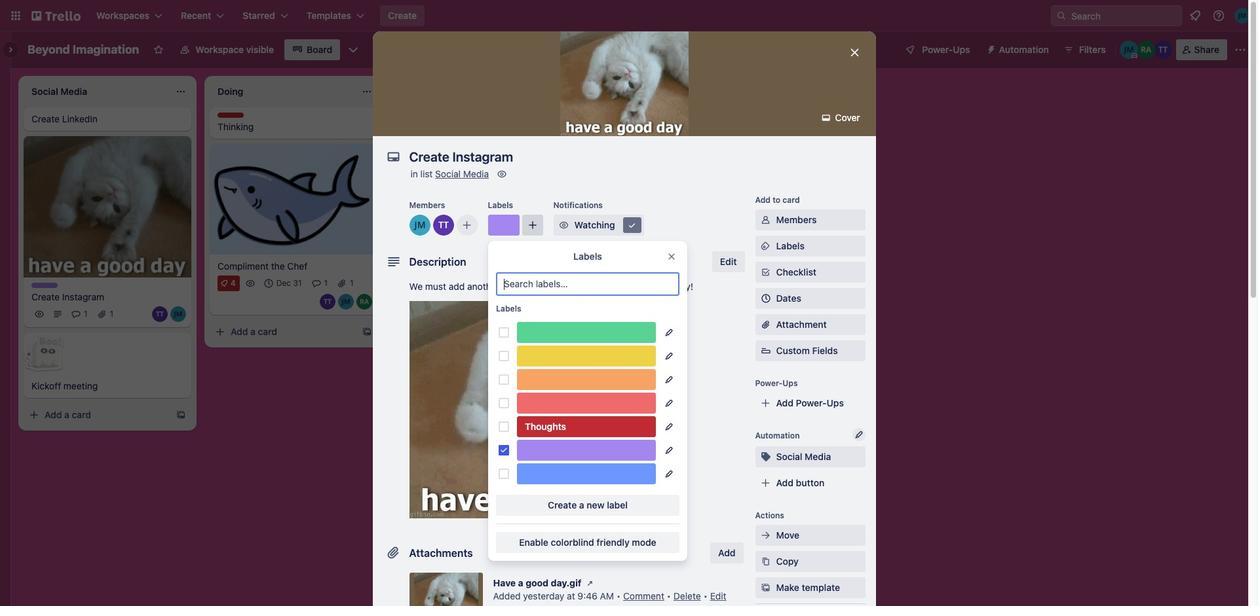 Task type: locate. For each thing, give the bounding box(es) containing it.
we
[[409, 281, 423, 292]]

terry turtle (terryturtle) image left the share button
[[1154, 41, 1172, 59]]

0 horizontal spatial color: bold red, title: "thoughts" element
[[218, 113, 254, 123]]

0 horizontal spatial add a card button
[[24, 405, 170, 426]]

card down meeting
[[72, 410, 91, 421]]

friendly
[[597, 537, 630, 549]]

add a card button
[[210, 322, 357, 343], [24, 405, 170, 426]]

1 vertical spatial color: bold red, title: "thoughts" element
[[517, 417, 656, 438]]

0 vertical spatial automation
[[999, 44, 1049, 55]]

create for create instagram
[[31, 292, 60, 303]]

1 vertical spatial add a card button
[[24, 405, 170, 426]]

Dec 31 checkbox
[[261, 276, 306, 291]]

0 horizontal spatial add a card
[[45, 410, 91, 421]]

watching
[[574, 220, 615, 231]]

1 horizontal spatial another
[[620, 85, 654, 96]]

automation left filters 'button' at the right of the page
[[999, 44, 1049, 55]]

color: orange, title: none image
[[517, 370, 656, 391]]

0 vertical spatial another
[[620, 85, 654, 96]]

copy link
[[755, 552, 865, 573]]

terry turtle (terryturtle) image left the add members to card image
[[433, 215, 454, 236]]

1 horizontal spatial automation
[[999, 44, 1049, 55]]

labels
[[488, 201, 513, 210], [776, 241, 805, 252], [574, 251, 602, 262], [496, 304, 521, 314]]

2 horizontal spatial power-
[[922, 44, 953, 55]]

0 vertical spatial members
[[409, 201, 445, 210]]

1 vertical spatial ruby anderson (rubyanderson7) image
[[357, 294, 372, 310]]

meeting
[[64, 381, 98, 392]]

our
[[607, 281, 621, 292]]

edit right close popover image
[[720, 256, 737, 267]]

ups
[[953, 44, 970, 55], [783, 379, 798, 389], [827, 398, 844, 409]]

ruby anderson (rubyanderson7) image
[[1137, 41, 1155, 59], [357, 294, 372, 310]]

0 horizontal spatial terry turtle (terryturtle) image
[[152, 307, 168, 323]]

workspace
[[196, 44, 244, 55]]

actions
[[755, 511, 785, 521]]

sm image left copy
[[759, 556, 772, 569]]

1
[[324, 278, 328, 288], [350, 278, 354, 288], [84, 310, 88, 319], [110, 310, 113, 319]]

color: purple, title: none image up color: blue, title: none image
[[517, 440, 656, 461]]

dates button
[[755, 288, 865, 309]]

add members to card image
[[462, 219, 472, 232]]

custom fields
[[776, 345, 838, 357]]

1 vertical spatial social
[[776, 452, 803, 463]]

members down in
[[409, 201, 445, 210]]

power-
[[922, 44, 953, 55], [755, 379, 783, 389], [796, 398, 827, 409]]

list inside button
[[656, 85, 669, 96]]

0 horizontal spatial color: purple, title: none image
[[31, 283, 58, 289]]

2 horizontal spatial ups
[[953, 44, 970, 55]]

1 horizontal spatial thoughts
[[525, 421, 566, 433]]

1 vertical spatial card
[[258, 326, 277, 337]]

list
[[656, 85, 669, 96], [421, 168, 433, 180]]

sm image for copy
[[759, 556, 772, 569]]

labels up color: purple, title: none icon
[[488, 201, 513, 210]]

31
[[293, 278, 302, 288]]

social right in
[[435, 168, 461, 180]]

create inside button
[[388, 10, 417, 21]]

compliment the chef link
[[218, 260, 370, 273]]

make template
[[776, 583, 840, 594]]

to
[[773, 195, 781, 205], [557, 281, 566, 292]]

create
[[388, 10, 417, 21], [31, 113, 60, 125], [31, 292, 60, 303], [548, 500, 577, 511]]

move
[[776, 530, 800, 541]]

social up add button
[[776, 452, 803, 463]]

1 horizontal spatial add a card button
[[210, 322, 357, 343]]

4
[[231, 278, 236, 288]]

1 horizontal spatial color: purple, title: none image
[[517, 440, 656, 461]]

1 horizontal spatial ups
[[827, 398, 844, 409]]

checklist link
[[755, 262, 865, 283]]

primary element
[[0, 0, 1258, 31]]

custom
[[776, 345, 810, 357]]

sm image inside checklist link
[[759, 266, 772, 279]]

2 vertical spatial card
[[72, 410, 91, 421]]

0 vertical spatial thoughts
[[218, 113, 254, 123]]

notifications
[[554, 201, 603, 210]]

thoughts inside thoughts thinking
[[218, 113, 254, 123]]

0 horizontal spatial automation
[[755, 431, 800, 441]]

to right media
[[557, 281, 566, 292]]

thoughts for thoughts thinking
[[218, 113, 254, 123]]

add a card button down dec 31 checkbox
[[210, 322, 357, 343]]

ups up the "add power-ups"
[[783, 379, 798, 389]]

thoughts
[[218, 113, 254, 123], [525, 421, 566, 433]]

back to home image
[[31, 5, 81, 26]]

media
[[463, 168, 489, 180], [805, 452, 831, 463]]

card
[[783, 195, 800, 205], [258, 326, 277, 337], [72, 410, 91, 421]]

sm image down actions on the right bottom of page
[[759, 530, 772, 543]]

0 horizontal spatial ruby anderson (rubyanderson7) image
[[357, 294, 372, 310]]

0 horizontal spatial create from template… image
[[176, 411, 186, 421]]

a inside button
[[579, 500, 584, 511]]

delete
[[674, 591, 701, 602]]

instagram
[[62, 292, 104, 303]]

sm image
[[981, 39, 999, 58], [557, 219, 571, 232], [759, 266, 772, 279], [759, 530, 772, 543], [759, 556, 772, 569]]

0 horizontal spatial ups
[[783, 379, 798, 389]]

1 horizontal spatial terry turtle (terryturtle) image
[[433, 215, 454, 236]]

0 notifications image
[[1188, 8, 1203, 24]]

add button
[[776, 478, 825, 489]]

0 horizontal spatial list
[[421, 168, 433, 180]]

automation inside "button"
[[999, 44, 1049, 55]]

1 vertical spatial another
[[467, 281, 500, 292]]

card down dec 31 checkbox
[[258, 326, 277, 337]]

ruby anderson (rubyanderson7) image down the search field
[[1137, 41, 1155, 59]]

1 down instagram
[[84, 310, 88, 319]]

am
[[600, 591, 614, 602]]

0 vertical spatial ups
[[953, 44, 970, 55]]

sm image inside social media button
[[759, 451, 772, 464]]

media up button
[[805, 452, 831, 463]]

1 vertical spatial add a card
[[45, 410, 91, 421]]

0 vertical spatial social
[[435, 168, 461, 180]]

members
[[409, 201, 445, 210], [776, 214, 817, 225]]

ups down fields
[[827, 398, 844, 409]]

share button
[[1176, 39, 1228, 60]]

1 down create instagram link
[[110, 310, 113, 319]]

edit right 'delete'
[[710, 591, 727, 602]]

1 horizontal spatial add a card
[[231, 326, 277, 337]]

0 vertical spatial ruby anderson (rubyanderson7) image
[[1137, 41, 1155, 59]]

sm image for checklist
[[759, 266, 772, 279]]

youth
[[623, 281, 647, 292]]

close popover image
[[667, 252, 677, 262]]

1 vertical spatial ups
[[783, 379, 798, 389]]

0 vertical spatial power-ups
[[922, 44, 970, 55]]

color: purple, title: none image
[[488, 215, 519, 236]]

comment
[[623, 591, 665, 602]]

sm image inside labels link
[[759, 240, 772, 253]]

members down "add to card"
[[776, 214, 817, 225]]

add
[[600, 85, 618, 96], [755, 195, 771, 205], [231, 326, 248, 337], [776, 398, 794, 409], [45, 410, 62, 421], [776, 478, 794, 489], [718, 548, 736, 559]]

1 vertical spatial power-ups
[[755, 379, 798, 389]]

create inside button
[[548, 500, 577, 511]]

sm image for move
[[759, 530, 772, 543]]

edit
[[720, 256, 737, 267], [710, 591, 727, 602]]

Search field
[[1067, 6, 1182, 26]]

sm image right power-ups 'button'
[[981, 39, 999, 58]]

add a card button down kickoff meeting link
[[24, 405, 170, 426]]

1 horizontal spatial members
[[776, 214, 817, 225]]

sm image left checklist
[[759, 266, 772, 279]]

1 horizontal spatial power-ups
[[922, 44, 970, 55]]

1 vertical spatial media
[[805, 452, 831, 463]]

color: yellow, title: none image
[[517, 346, 656, 367]]

create for create
[[388, 10, 417, 21]]

1 horizontal spatial social
[[776, 452, 803, 463]]

board link
[[284, 39, 340, 60]]

sm image inside members link
[[759, 214, 772, 227]]

sm image for automation
[[981, 39, 999, 58]]

sm image inside watching button
[[557, 219, 571, 232]]

terry turtle (terryturtle) image
[[1154, 41, 1172, 59], [433, 215, 454, 236], [152, 307, 168, 323]]

color: red, title: none image
[[517, 393, 656, 414]]

good
[[526, 578, 549, 589]]

create button
[[380, 5, 425, 26]]

sm image inside move link
[[759, 530, 772, 543]]

terry turtle (terryturtle) image down create instagram link
[[152, 307, 168, 323]]

add a card down kickoff meeting
[[45, 410, 91, 421]]

0 vertical spatial create from template… image
[[548, 119, 558, 130]]

ups left automation "button"
[[953, 44, 970, 55]]

ruby anderson (rubyanderson7) image up create from template… image
[[357, 294, 372, 310]]

color: purple, title: none image
[[31, 283, 58, 289], [517, 440, 656, 461]]

0 vertical spatial power-
[[922, 44, 953, 55]]

None text field
[[403, 146, 835, 169]]

add inside button
[[600, 85, 618, 96]]

linkedin
[[62, 113, 98, 125]]

1 vertical spatial automation
[[755, 431, 800, 441]]

media up the add members to card image
[[463, 168, 489, 180]]

power-ups inside 'button'
[[922, 44, 970, 55]]

0 horizontal spatial card
[[72, 410, 91, 421]]

0 horizontal spatial to
[[557, 281, 566, 292]]

1 vertical spatial members
[[776, 214, 817, 225]]

0 vertical spatial edit
[[720, 256, 737, 267]]

card up members link at right
[[783, 195, 800, 205]]

1 vertical spatial terry turtle (terryturtle) image
[[433, 215, 454, 236]]

1 horizontal spatial media
[[805, 452, 831, 463]]

1 vertical spatial edit
[[710, 591, 727, 602]]

attachment button
[[755, 315, 865, 336]]

create from template… image
[[548, 119, 558, 130], [176, 411, 186, 421]]

in
[[411, 168, 418, 180]]

enable
[[519, 537, 549, 549]]

dates
[[776, 293, 802, 304]]

0 horizontal spatial thoughts
[[218, 113, 254, 123]]

0 vertical spatial add a card
[[231, 326, 277, 337]]

0 horizontal spatial another
[[467, 281, 500, 292]]

sm image inside watching button
[[626, 219, 639, 232]]

open information menu image
[[1213, 9, 1226, 22]]

1 horizontal spatial card
[[258, 326, 277, 337]]

0 horizontal spatial power-ups
[[755, 379, 798, 389]]

2 horizontal spatial card
[[783, 195, 800, 205]]

to up members link at right
[[773, 195, 781, 205]]

ups inside 'button'
[[953, 44, 970, 55]]

sm image inside copy link
[[759, 556, 772, 569]]

sm image down notifications
[[557, 219, 571, 232]]

filters button
[[1060, 39, 1110, 60]]

color: bold red, title: "thoughts" element
[[218, 113, 254, 123], [517, 417, 656, 438]]

add a card down '4'
[[231, 326, 277, 337]]

we must add another social media to increase our youth credibility!
[[409, 281, 694, 292]]

1 vertical spatial color: purple, title: none image
[[517, 440, 656, 461]]

sm image
[[820, 111, 833, 125], [496, 168, 509, 181], [759, 214, 772, 227], [626, 219, 639, 232], [759, 240, 772, 253], [759, 451, 772, 464], [584, 577, 597, 591], [759, 582, 772, 595]]

0 horizontal spatial social
[[435, 168, 461, 180]]

1 vertical spatial list
[[421, 168, 433, 180]]

sm image inside automation "button"
[[981, 39, 999, 58]]

2 horizontal spatial terry turtle (terryturtle) image
[[1154, 41, 1172, 59]]

0 vertical spatial card
[[783, 195, 800, 205]]

checklist
[[776, 267, 817, 278]]

automation button
[[981, 39, 1057, 60]]

jeremy miller (jeremymiller198) image
[[1235, 8, 1251, 24], [1120, 41, 1138, 59], [409, 215, 430, 236], [338, 294, 354, 310], [170, 307, 186, 323]]

create instagram
[[31, 292, 104, 303]]

kickoff meeting link
[[31, 380, 184, 394]]

mode
[[632, 537, 657, 549]]

thoughts thinking
[[218, 113, 254, 132]]

2 vertical spatial power-
[[796, 398, 827, 409]]

1 horizontal spatial list
[[656, 85, 669, 96]]

1 horizontal spatial to
[[773, 195, 781, 205]]

cover
[[833, 112, 860, 123]]

0 vertical spatial add a card button
[[210, 322, 357, 343]]

color: purple, title: none image up create instagram
[[31, 283, 58, 289]]

0 horizontal spatial media
[[463, 168, 489, 180]]

0 vertical spatial list
[[656, 85, 669, 96]]

add button
[[711, 543, 744, 564]]

automation
[[999, 44, 1049, 55], [755, 431, 800, 441]]

0 horizontal spatial power-
[[755, 379, 783, 389]]

automation up social media
[[755, 431, 800, 441]]

0 vertical spatial color: purple, title: none image
[[31, 283, 58, 289]]

sm image inside make template link
[[759, 582, 772, 595]]

1 vertical spatial thoughts
[[525, 421, 566, 433]]

1 vertical spatial to
[[557, 281, 566, 292]]



Task type: vqa. For each thing, say whether or not it's contained in the screenshot.
we
yes



Task type: describe. For each thing, give the bounding box(es) containing it.
1 horizontal spatial create from template… image
[[548, 119, 558, 130]]

compliment
[[218, 261, 269, 272]]

add to card
[[755, 195, 800, 205]]

increase
[[568, 281, 604, 292]]

card for create from template… image
[[258, 326, 277, 337]]

enable colorblind friendly mode button
[[496, 533, 680, 554]]

must
[[425, 281, 446, 292]]

1 horizontal spatial ruby anderson (rubyanderson7) image
[[1137, 41, 1155, 59]]

delete link
[[674, 591, 701, 602]]

0 vertical spatial color: bold red, title: "thoughts" element
[[218, 113, 254, 123]]

0 vertical spatial media
[[463, 168, 489, 180]]

dec 31
[[276, 278, 302, 288]]

social media link
[[435, 168, 489, 180]]

have
[[493, 578, 516, 589]]

power- inside 'button'
[[922, 44, 953, 55]]

1 vertical spatial power-
[[755, 379, 783, 389]]

media
[[529, 281, 555, 292]]

make
[[776, 583, 800, 594]]

button
[[796, 478, 825, 489]]

1 horizontal spatial power-
[[796, 398, 827, 409]]

create for create a new label
[[548, 500, 577, 511]]

show menu image
[[1234, 43, 1247, 56]]

visible
[[246, 44, 274, 55]]

thoughts for thoughts
[[525, 421, 566, 433]]

0 horizontal spatial members
[[409, 201, 445, 210]]

create a new label
[[548, 500, 628, 511]]

add power-ups
[[776, 398, 844, 409]]

labels down social
[[496, 304, 521, 314]]

day.gif
[[551, 578, 582, 589]]

kickoff
[[31, 381, 61, 392]]

2 vertical spatial terry turtle (terryturtle) image
[[152, 307, 168, 323]]

copy
[[776, 556, 799, 568]]

attachment
[[776, 319, 827, 330]]

have a good day.gif
[[493, 578, 582, 589]]

add another list
[[600, 85, 669, 96]]

attachments
[[409, 548, 473, 560]]

enable colorblind friendly mode
[[519, 537, 657, 549]]

sm image for watching
[[557, 219, 571, 232]]

compliment the chef
[[218, 261, 307, 272]]

watching button
[[554, 215, 644, 236]]

labels up checklist
[[776, 241, 805, 252]]

move link
[[755, 526, 865, 547]]

members link
[[755, 210, 865, 231]]

credibility!
[[649, 281, 694, 292]]

board
[[307, 44, 332, 55]]

make template link
[[755, 578, 865, 599]]

add power-ups link
[[755, 393, 865, 414]]

new
[[587, 500, 605, 511]]

power-ups button
[[896, 39, 978, 60]]

1 horizontal spatial color: bold red, title: "thoughts" element
[[517, 417, 656, 438]]

social media button
[[755, 447, 865, 468]]

1 right '31' at the top
[[350, 278, 354, 288]]

0 vertical spatial to
[[773, 195, 781, 205]]

description
[[409, 256, 466, 268]]

custom fields button
[[755, 345, 865, 358]]

thinking
[[218, 121, 254, 132]]

labels link
[[755, 236, 865, 257]]

star or unstar board image
[[154, 45, 164, 55]]

added
[[493, 591, 521, 602]]

sm image inside cover link
[[820, 111, 833, 125]]

color: blue, title: none image
[[517, 464, 656, 485]]

filters
[[1079, 44, 1106, 55]]

chef
[[287, 261, 307, 272]]

cover link
[[816, 107, 868, 128]]

terry turtle (terryturtle) image
[[320, 294, 336, 310]]

create linkedin
[[31, 113, 98, 125]]

Search labels… text field
[[496, 273, 680, 296]]

jeremy miller (jeremymiller198) image inside primary element
[[1235, 8, 1251, 24]]

create instagram link
[[31, 291, 184, 304]]

yesterday
[[523, 591, 565, 602]]

create for create linkedin
[[31, 113, 60, 125]]

social media
[[776, 452, 831, 463]]

at
[[567, 591, 575, 602]]

edit inside button
[[720, 256, 737, 267]]

dec
[[276, 278, 291, 288]]

comment link
[[623, 591, 665, 602]]

edit button
[[712, 252, 745, 273]]

fields
[[812, 345, 838, 357]]

share
[[1195, 44, 1220, 55]]

workspace visible
[[196, 44, 274, 55]]

Board name text field
[[21, 39, 146, 60]]

thinking link
[[218, 121, 370, 134]]

edit link
[[710, 591, 727, 602]]

add another list button
[[577, 76, 755, 105]]

colorblind
[[551, 537, 594, 549]]

have\_a\_good\_day.gif image
[[409, 301, 675, 519]]

beyond imagination
[[28, 43, 139, 56]]

add button button
[[755, 473, 865, 494]]

media inside button
[[805, 452, 831, 463]]

color: green, title: none image
[[517, 322, 656, 343]]

beyond
[[28, 43, 70, 56]]

label
[[607, 500, 628, 511]]

template
[[802, 583, 840, 594]]

customize views image
[[347, 43, 360, 56]]

create linkedin link
[[31, 113, 184, 126]]

social
[[502, 281, 527, 292]]

create a new label button
[[496, 496, 680, 516]]

in list social media
[[411, 168, 489, 180]]

0 vertical spatial terry turtle (terryturtle) image
[[1154, 41, 1172, 59]]

another inside add another list button
[[620, 85, 654, 96]]

2 vertical spatial ups
[[827, 398, 844, 409]]

card for bottommost create from template… icon
[[72, 410, 91, 421]]

search image
[[1057, 10, 1067, 21]]

create from template… image
[[362, 327, 372, 337]]

social inside button
[[776, 452, 803, 463]]

1 up terry turtle (terryturtle) image
[[324, 278, 328, 288]]

imagination
[[73, 43, 139, 56]]

labels up 'search labels…' text box
[[574, 251, 602, 262]]

add
[[449, 281, 465, 292]]

kickoff meeting
[[31, 381, 98, 392]]

1 vertical spatial create from template… image
[[176, 411, 186, 421]]



